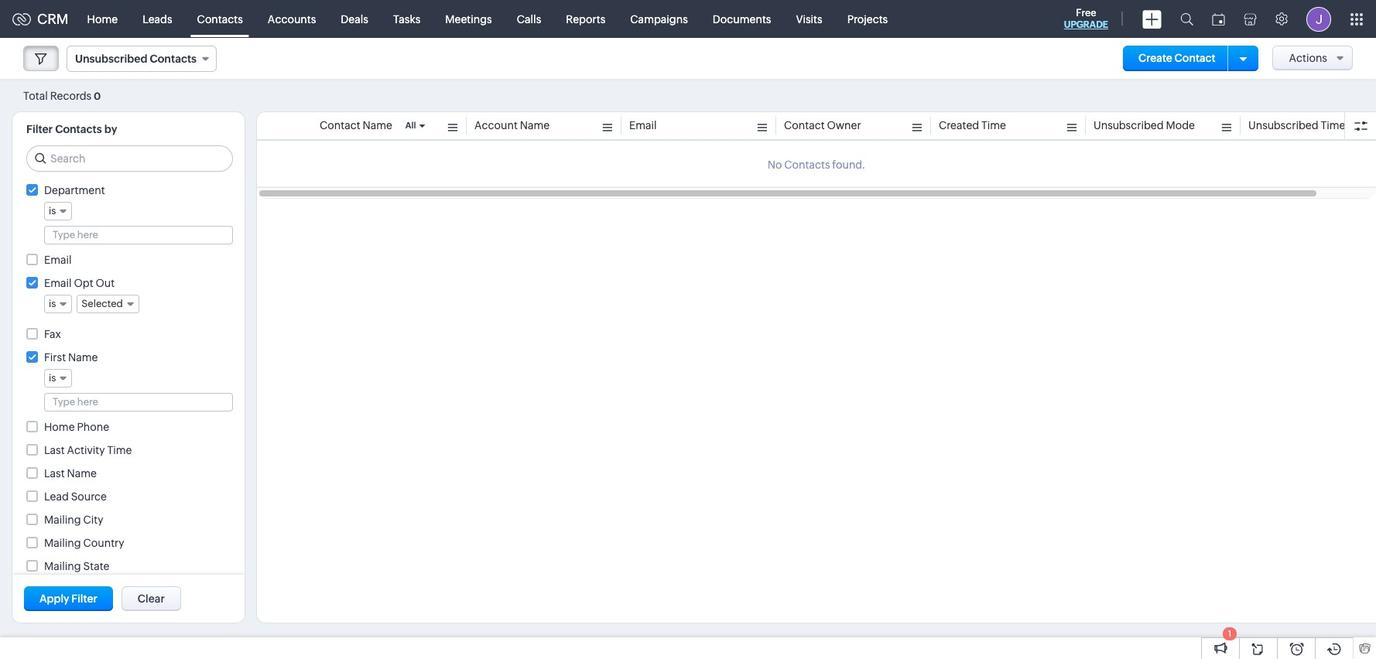 Task type: locate. For each thing, give the bounding box(es) containing it.
opt
[[74, 277, 93, 289]]

last for last activity time
[[44, 444, 65, 457]]

all
[[406, 121, 416, 130]]

1 vertical spatial contacts
[[150, 53, 197, 65]]

contacts for unsubscribed contacts
[[150, 53, 197, 65]]

is
[[49, 205, 56, 217], [49, 298, 56, 309], [49, 372, 56, 384]]

owner
[[827, 119, 862, 132]]

home link
[[75, 0, 130, 38]]

search image
[[1181, 12, 1194, 26]]

apply filter
[[39, 593, 97, 605]]

account
[[475, 119, 518, 132]]

out
[[96, 277, 115, 289]]

mailing country
[[44, 537, 124, 549]]

account name
[[475, 119, 550, 132]]

mailing down mailing city
[[44, 537, 81, 549]]

3 is field from the top
[[44, 369, 72, 388]]

0 horizontal spatial unsubscribed
[[75, 53, 147, 65]]

is field
[[44, 202, 72, 220], [44, 295, 72, 313], [44, 369, 72, 388]]

logo image
[[12, 13, 31, 25]]

1 horizontal spatial home
[[87, 13, 118, 25]]

is for first name
[[49, 372, 56, 384]]

email opt out
[[44, 277, 115, 289]]

last
[[44, 444, 65, 457], [44, 467, 65, 480]]

unsubscribed up 0
[[75, 53, 147, 65]]

name down activity
[[67, 467, 97, 480]]

mailing down "mailing country"
[[44, 560, 81, 573]]

0 vertical spatial contacts
[[197, 13, 243, 25]]

Search text field
[[27, 146, 232, 171]]

2 horizontal spatial contact
[[1175, 52, 1216, 64]]

department
[[44, 184, 105, 196]]

name right account
[[520, 119, 550, 132]]

contacts left by
[[55, 123, 102, 135]]

0 vertical spatial is field
[[44, 202, 72, 220]]

campaigns
[[630, 13, 688, 25]]

1 vertical spatial home
[[44, 421, 75, 433]]

0 horizontal spatial contact
[[320, 119, 361, 132]]

1 horizontal spatial contact
[[784, 119, 825, 132]]

is field down department
[[44, 202, 72, 220]]

first
[[44, 351, 66, 364]]

free
[[1076, 7, 1097, 19]]

home
[[87, 13, 118, 25], [44, 421, 75, 433]]

unsubscribed inside field
[[75, 53, 147, 65]]

0 horizontal spatial filter
[[26, 123, 53, 135]]

profile element
[[1298, 0, 1341, 38]]

contacts
[[197, 13, 243, 25], [150, 53, 197, 65], [55, 123, 102, 135]]

contact owner
[[784, 119, 862, 132]]

time
[[982, 119, 1007, 132], [1321, 119, 1346, 132], [107, 444, 132, 457]]

2 mailing from the top
[[44, 537, 81, 549]]

1 is from the top
[[49, 205, 56, 217]]

last name
[[44, 467, 97, 480]]

upgrade
[[1064, 19, 1109, 30]]

create menu element
[[1134, 0, 1171, 38]]

projects link
[[835, 0, 901, 38]]

deals
[[341, 13, 368, 25]]

0 vertical spatial home
[[87, 13, 118, 25]]

reports
[[566, 13, 606, 25]]

create contact button
[[1123, 46, 1232, 71]]

name
[[363, 119, 393, 132], [520, 119, 550, 132], [68, 351, 98, 364], [67, 467, 97, 480]]

records
[[50, 89, 92, 102]]

mailing down lead
[[44, 514, 81, 526]]

unsubscribed for unsubscribed contacts
[[75, 53, 147, 65]]

contact
[[1175, 52, 1216, 64], [320, 119, 361, 132], [784, 119, 825, 132]]

name for last name
[[67, 467, 97, 480]]

email
[[629, 119, 657, 132], [44, 254, 72, 266], [44, 277, 72, 289]]

2 vertical spatial mailing
[[44, 560, 81, 573]]

time for unsubscribed time
[[1321, 119, 1346, 132]]

home left phone
[[44, 421, 75, 433]]

2 is field from the top
[[44, 295, 72, 313]]

name right first
[[68, 351, 98, 364]]

is for department
[[49, 205, 56, 217]]

contacts right leads
[[197, 13, 243, 25]]

total records 0
[[23, 89, 101, 102]]

filter down total
[[26, 123, 53, 135]]

free upgrade
[[1064, 7, 1109, 30]]

0 horizontal spatial home
[[44, 421, 75, 433]]

1 horizontal spatial unsubscribed
[[1094, 119, 1164, 132]]

last up lead
[[44, 467, 65, 480]]

contacts for filter contacts by
[[55, 123, 102, 135]]

contact right create
[[1175, 52, 1216, 64]]

0 vertical spatial last
[[44, 444, 65, 457]]

unsubscribed
[[75, 53, 147, 65], [1094, 119, 1164, 132], [1249, 119, 1319, 132]]

contact name
[[320, 119, 393, 132]]

first name
[[44, 351, 98, 364]]

contacts inside field
[[150, 53, 197, 65]]

mailing
[[44, 514, 81, 526], [44, 537, 81, 549], [44, 560, 81, 573]]

create contact
[[1139, 52, 1216, 64]]

2 vertical spatial is field
[[44, 369, 72, 388]]

home for home
[[87, 13, 118, 25]]

profile image
[[1307, 7, 1332, 31]]

1
[[1229, 629, 1232, 639]]

is field down first
[[44, 369, 72, 388]]

2 last from the top
[[44, 467, 65, 480]]

filter
[[26, 123, 53, 135], [71, 593, 97, 605]]

2 vertical spatial contacts
[[55, 123, 102, 135]]

is field down email opt out
[[44, 295, 72, 313]]

time down actions
[[1321, 119, 1346, 132]]

3 is from the top
[[49, 372, 56, 384]]

Selected field
[[77, 295, 139, 313]]

unsubscribed contacts
[[75, 53, 197, 65]]

1 vertical spatial last
[[44, 467, 65, 480]]

campaigns link
[[618, 0, 701, 38]]

leads
[[143, 13, 172, 25]]

is down department
[[49, 205, 56, 217]]

1 horizontal spatial filter
[[71, 593, 97, 605]]

time right created
[[982, 119, 1007, 132]]

name left "all"
[[363, 119, 393, 132]]

crm
[[37, 11, 69, 27]]

reports link
[[554, 0, 618, 38]]

activity
[[67, 444, 105, 457]]

documents link
[[701, 0, 784, 38]]

filter right apply
[[71, 593, 97, 605]]

leads link
[[130, 0, 185, 38]]

last up the last name
[[44, 444, 65, 457]]

0 vertical spatial mailing
[[44, 514, 81, 526]]

is up fax
[[49, 298, 56, 309]]

1 last from the top
[[44, 444, 65, 457]]

filter contacts by
[[26, 123, 117, 135]]

0 vertical spatial filter
[[26, 123, 53, 135]]

home right crm
[[87, 13, 118, 25]]

2 is from the top
[[49, 298, 56, 309]]

1 vertical spatial filter
[[71, 593, 97, 605]]

calls
[[517, 13, 541, 25]]

mailing for mailing city
[[44, 514, 81, 526]]

source
[[71, 491, 107, 503]]

created time
[[939, 119, 1007, 132]]

time right activity
[[107, 444, 132, 457]]

1 vertical spatial mailing
[[44, 537, 81, 549]]

2 horizontal spatial time
[[1321, 119, 1346, 132]]

Unsubscribed Contacts field
[[67, 46, 217, 72]]

accounts link
[[255, 0, 329, 38]]

3 mailing from the top
[[44, 560, 81, 573]]

selected
[[82, 298, 123, 309]]

name for contact name
[[363, 119, 393, 132]]

2 vertical spatial is
[[49, 372, 56, 384]]

1 vertical spatial is field
[[44, 295, 72, 313]]

is down first
[[49, 372, 56, 384]]

1 vertical spatial is
[[49, 298, 56, 309]]

1 mailing from the top
[[44, 514, 81, 526]]

1 is field from the top
[[44, 202, 72, 220]]

2 horizontal spatial unsubscribed
[[1249, 119, 1319, 132]]

state
[[83, 560, 110, 573]]

unsubscribed left mode
[[1094, 119, 1164, 132]]

contacts down leads
[[150, 53, 197, 65]]

unsubscribed down actions
[[1249, 119, 1319, 132]]

0 vertical spatial is
[[49, 205, 56, 217]]

search element
[[1171, 0, 1203, 38]]

contact left "all"
[[320, 119, 361, 132]]

1 horizontal spatial time
[[982, 119, 1007, 132]]

contact left owner
[[784, 119, 825, 132]]



Task type: vqa. For each thing, say whether or not it's contained in the screenshot.
Time to the right
yes



Task type: describe. For each thing, give the bounding box(es) containing it.
by
[[104, 123, 117, 135]]

mailing for mailing country
[[44, 537, 81, 549]]

clear
[[138, 593, 165, 605]]

lead
[[44, 491, 69, 503]]

contacts inside "link"
[[197, 13, 243, 25]]

is field for email opt out
[[44, 295, 72, 313]]

contact inside create contact button
[[1175, 52, 1216, 64]]

visits link
[[784, 0, 835, 38]]

apply filter button
[[24, 587, 113, 612]]

meetings
[[445, 13, 492, 25]]

contact for contact owner
[[784, 119, 825, 132]]

projects
[[848, 13, 888, 25]]

calls link
[[505, 0, 554, 38]]

name for account name
[[520, 119, 550, 132]]

filter inside button
[[71, 593, 97, 605]]

lead source
[[44, 491, 107, 503]]

created
[[939, 119, 980, 132]]

total
[[23, 89, 48, 102]]

1 vertical spatial email
[[44, 254, 72, 266]]

fax
[[44, 328, 61, 340]]

crm link
[[12, 11, 69, 27]]

unsubscribed mode
[[1094, 119, 1195, 132]]

2 vertical spatial email
[[44, 277, 72, 289]]

unsubscribed for unsubscribed time
[[1249, 119, 1319, 132]]

city
[[83, 514, 103, 526]]

tasks link
[[381, 0, 433, 38]]

contacts link
[[185, 0, 255, 38]]

visits
[[796, 13, 823, 25]]

calendar image
[[1213, 13, 1226, 25]]

mailing city
[[44, 514, 103, 526]]

last activity time
[[44, 444, 132, 457]]

0 horizontal spatial time
[[107, 444, 132, 457]]

0
[[94, 90, 101, 102]]

home phone
[[44, 421, 109, 433]]

accounts
[[268, 13, 316, 25]]

meetings link
[[433, 0, 505, 38]]

home for home phone
[[44, 421, 75, 433]]

name for first name
[[68, 351, 98, 364]]

mailing for mailing state
[[44, 560, 81, 573]]

contact for contact name
[[320, 119, 361, 132]]

is field for department
[[44, 202, 72, 220]]

mailing state
[[44, 560, 110, 573]]

last for last name
[[44, 467, 65, 480]]

is for email opt out
[[49, 298, 56, 309]]

apply
[[39, 593, 69, 605]]

documents
[[713, 13, 772, 25]]

Type here text field
[[45, 394, 232, 411]]

mode
[[1166, 119, 1195, 132]]

unsubscribed time
[[1249, 119, 1346, 132]]

country
[[83, 537, 124, 549]]

0 vertical spatial email
[[629, 119, 657, 132]]

create menu image
[[1143, 10, 1162, 28]]

unsubscribed for unsubscribed mode
[[1094, 119, 1164, 132]]

create
[[1139, 52, 1173, 64]]

is field for first name
[[44, 369, 72, 388]]

time for created time
[[982, 119, 1007, 132]]

phone
[[77, 421, 109, 433]]

actions
[[1289, 52, 1328, 64]]

deals link
[[329, 0, 381, 38]]

tasks
[[393, 13, 421, 25]]

Type here text field
[[45, 227, 232, 244]]



